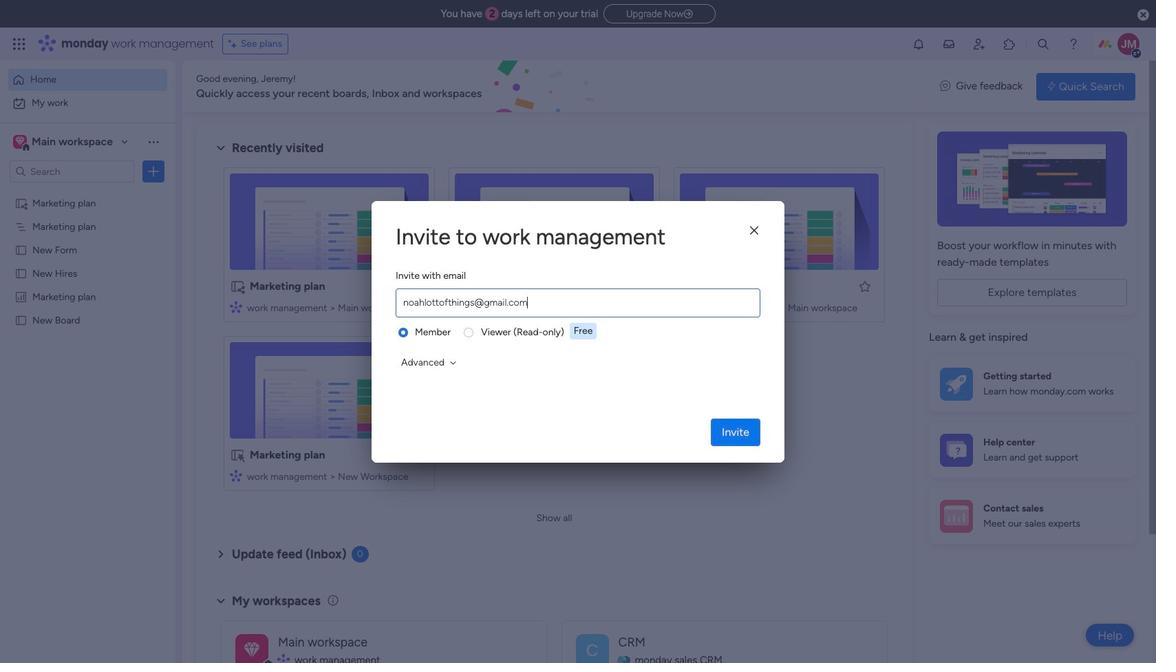 Task type: describe. For each thing, give the bounding box(es) containing it.
update feed image
[[943, 37, 956, 51]]

help image
[[1067, 37, 1081, 51]]

component image for shareable board icon
[[230, 301, 242, 313]]

v2 user feedback image
[[941, 79, 951, 94]]

0 element
[[352, 546, 369, 563]]

contact sales element
[[929, 489, 1136, 544]]

2 public board image from the top
[[14, 313, 28, 326]]

quick search results list box
[[213, 156, 896, 507]]

dapulse close image
[[1138, 8, 1150, 22]]

monday marketplace image
[[1003, 37, 1017, 51]]

Enter one or more email addresses text field
[[399, 289, 757, 317]]

1 public board image from the top
[[14, 266, 28, 280]]

remove from favorites image
[[408, 279, 422, 293]]

close my workspaces image
[[213, 593, 229, 609]]

2 vertical spatial option
[[0, 190, 176, 193]]

select product image
[[12, 37, 26, 51]]

2 add to favorites image from the left
[[859, 279, 872, 293]]

0 horizontal spatial public board image
[[14, 243, 28, 256]]

dapulse rightstroke image
[[684, 9, 693, 19]]

component image
[[230, 469, 242, 482]]

getting started element
[[929, 356, 1136, 411]]

close recently visited image
[[213, 140, 229, 156]]

templates image image
[[942, 132, 1124, 227]]

public board image for second add to favorites icon from the left
[[680, 279, 695, 294]]

component image for public board image corresponding to second add to favorites icon from the left
[[680, 301, 693, 313]]

public dashboard image
[[14, 290, 28, 303]]

shareable board image
[[14, 196, 28, 209]]

close image
[[750, 226, 759, 236]]

shareable board image
[[230, 279, 245, 294]]



Task type: vqa. For each thing, say whether or not it's contained in the screenshot.
1st star image from the right
no



Task type: locate. For each thing, give the bounding box(es) containing it.
option
[[8, 69, 167, 91], [8, 92, 167, 114], [0, 190, 176, 193]]

see plans image
[[228, 36, 241, 52]]

2 horizontal spatial public board image
[[680, 279, 695, 294]]

open update feed (inbox) image
[[213, 546, 229, 563]]

workspace image
[[13, 134, 27, 149], [15, 134, 25, 149], [576, 634, 609, 663], [244, 638, 260, 663]]

1 add to favorites image from the left
[[633, 279, 647, 293]]

1 horizontal spatial public board image
[[455, 279, 470, 294]]

invite members image
[[973, 37, 987, 51]]

0 vertical spatial option
[[8, 69, 167, 91]]

0 vertical spatial public board image
[[14, 266, 28, 280]]

public template board image
[[230, 448, 245, 463]]

workspace selection element
[[13, 134, 115, 151]]

workspace image
[[235, 634, 269, 663]]

notifications image
[[912, 37, 926, 51]]

v2 bolt switch image
[[1048, 79, 1056, 94]]

public board image
[[14, 243, 28, 256], [455, 279, 470, 294], [680, 279, 695, 294]]

public board image up public dashboard icon
[[14, 266, 28, 280]]

Search in workspace field
[[29, 164, 115, 179]]

component image
[[230, 301, 242, 313], [455, 301, 468, 313], [680, 301, 693, 313], [278, 654, 290, 663]]

list box
[[0, 188, 176, 517]]

add to favorites image
[[633, 279, 647, 293], [859, 279, 872, 293]]

public board image down public dashboard icon
[[14, 313, 28, 326]]

public board image for 2nd add to favorites icon from the right
[[455, 279, 470, 294]]

angle down image
[[450, 358, 457, 367]]

1 vertical spatial public board image
[[14, 313, 28, 326]]

0 horizontal spatial add to favorites image
[[633, 279, 647, 293]]

1 vertical spatial option
[[8, 92, 167, 114]]

component image for public board image corresponding to 2nd add to favorites icon from the right
[[455, 301, 468, 313]]

workspace image inside icon
[[244, 638, 260, 663]]

help center element
[[929, 422, 1136, 477]]

1 horizontal spatial add to favorites image
[[859, 279, 872, 293]]

public board image
[[14, 266, 28, 280], [14, 313, 28, 326]]

jeremy miller image
[[1118, 33, 1140, 55]]

search everything image
[[1037, 37, 1051, 51]]



